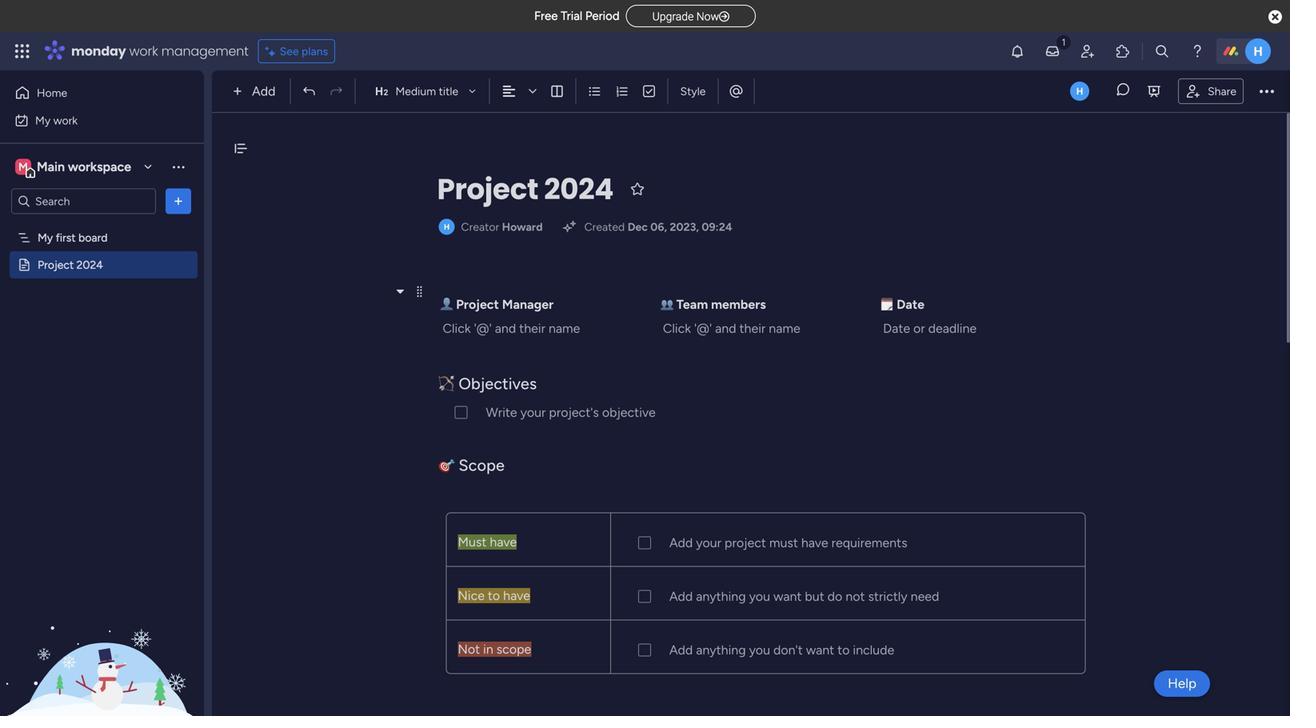 Task type: locate. For each thing, give the bounding box(es) containing it.
have
[[490, 535, 517, 550], [503, 588, 531, 603]]

mention image
[[729, 83, 745, 99]]

🎯
[[439, 456, 455, 475]]

management
[[161, 42, 249, 60]]

my left first
[[38, 231, 53, 244]]

work right the monday
[[129, 42, 158, 60]]

undo ⌘+z image
[[302, 84, 316, 98]]

nice to have
[[458, 588, 531, 603]]

my for my work
[[35, 114, 51, 127]]

team
[[677, 297, 708, 312]]

project right 👤
[[456, 297, 499, 312]]

my down home
[[35, 114, 51, 127]]

monday work management
[[71, 42, 249, 60]]

2024 down board
[[77, 258, 103, 272]]

1 vertical spatial work
[[53, 114, 78, 127]]

project inside field
[[437, 169, 539, 209]]

in
[[483, 642, 494, 657]]

my inside my work button
[[35, 114, 51, 127]]

project 2024 down 'my first board'
[[38, 258, 103, 272]]

share button
[[1179, 78, 1244, 104]]

numbered list image
[[615, 84, 629, 98]]

public board image
[[17, 257, 32, 272]]

Project 2024 field
[[433, 168, 618, 210]]

2024
[[544, 169, 614, 209], [77, 258, 103, 272]]

2024 up created
[[544, 169, 614, 209]]

home button
[[10, 80, 172, 106]]

board activity image
[[1071, 82, 1090, 101]]

👤
[[441, 297, 453, 312]]

add button
[[226, 78, 285, 104]]

1 vertical spatial project
[[38, 258, 74, 272]]

first
[[56, 231, 76, 244]]

1 vertical spatial project 2024
[[38, 258, 103, 272]]

1 vertical spatial 2024
[[77, 258, 103, 272]]

project
[[437, 169, 539, 209], [38, 258, 74, 272], [456, 297, 499, 312]]

trial
[[561, 9, 583, 23]]

work inside button
[[53, 114, 78, 127]]

project 2024 inside list box
[[38, 258, 103, 272]]

select product image
[[14, 43, 30, 59]]

project up creator
[[437, 169, 539, 209]]

bulleted list image
[[588, 84, 602, 98]]

0 vertical spatial project
[[437, 169, 539, 209]]

creator
[[461, 220, 500, 234]]

🏹 objectives
[[439, 374, 537, 393]]

👤 project manager
[[441, 297, 554, 312]]

have right to
[[503, 588, 531, 603]]

my work
[[35, 114, 78, 127]]

options image
[[170, 193, 186, 209]]

scope
[[497, 642, 532, 657]]

add to favorites image
[[630, 181, 646, 197]]

project 2024 up the howard
[[437, 169, 614, 209]]

period
[[586, 9, 620, 23]]

nice
[[458, 588, 485, 603]]

0 vertical spatial work
[[129, 42, 158, 60]]

plans
[[302, 44, 328, 58]]

workspace
[[68, 159, 131, 174]]

project 2024 inside project 2024 field
[[437, 169, 614, 209]]

0 vertical spatial have
[[490, 535, 517, 550]]

invite members image
[[1080, 43, 1096, 59]]

1 image
[[1057, 33, 1072, 51]]

manager
[[502, 297, 554, 312]]

1 vertical spatial have
[[503, 588, 531, 603]]

howard image
[[1246, 38, 1272, 64]]

my
[[35, 114, 51, 127], [38, 231, 53, 244]]

my inside list box
[[38, 231, 53, 244]]

workspace options image
[[170, 159, 186, 175]]

1 horizontal spatial project 2024
[[437, 169, 614, 209]]

project 2024
[[437, 169, 614, 209], [38, 258, 103, 272]]

help
[[1168, 675, 1197, 692]]

have right must
[[490, 535, 517, 550]]

search everything image
[[1155, 43, 1171, 59]]

👥
[[661, 297, 674, 312]]

layout image
[[550, 84, 565, 98]]

1 horizontal spatial work
[[129, 42, 158, 60]]

objectives
[[459, 374, 537, 393]]

dapulse close image
[[1269, 9, 1283, 26]]

0 vertical spatial project 2024
[[437, 169, 614, 209]]

🏹
[[439, 374, 455, 393]]

not
[[458, 642, 480, 657]]

main
[[37, 159, 65, 174]]

medium
[[396, 84, 436, 98]]

work down home
[[53, 114, 78, 127]]

my first board
[[38, 231, 108, 244]]

work
[[129, 42, 158, 60], [53, 114, 78, 127]]

free
[[535, 9, 558, 23]]

howard
[[502, 220, 543, 234]]

help image
[[1190, 43, 1206, 59]]

0 horizontal spatial project 2024
[[38, 258, 103, 272]]

inbox image
[[1045, 43, 1061, 59]]

1 vertical spatial my
[[38, 231, 53, 244]]

0 horizontal spatial work
[[53, 114, 78, 127]]

project down first
[[38, 258, 74, 272]]

option
[[0, 223, 204, 226]]

list box
[[0, 221, 204, 495]]

dec
[[628, 220, 648, 234]]

add
[[252, 84, 276, 99]]

upgrade now link
[[626, 5, 756, 27]]

09:24
[[702, 220, 733, 234]]

1 horizontal spatial 2024
[[544, 169, 614, 209]]

my work button
[[10, 108, 172, 133]]

0 vertical spatial my
[[35, 114, 51, 127]]

see plans
[[280, 44, 328, 58]]

0 vertical spatial 2024
[[544, 169, 614, 209]]

now
[[697, 10, 719, 23]]



Task type: vqa. For each thing, say whether or not it's contained in the screenshot.
Status related to Next week
no



Task type: describe. For each thing, give the bounding box(es) containing it.
v2 ellipsis image
[[1260, 81, 1275, 102]]

home
[[37, 86, 67, 100]]

title
[[439, 84, 459, 98]]

style
[[681, 84, 706, 98]]

👥 team members
[[661, 297, 766, 312]]

free trial period
[[535, 9, 620, 23]]

2024 inside field
[[544, 169, 614, 209]]

share
[[1208, 84, 1237, 98]]

lottie animation image
[[0, 555, 204, 716]]

medium title
[[396, 84, 459, 98]]

notifications image
[[1010, 43, 1026, 59]]

members
[[711, 297, 766, 312]]

🎯 scope
[[439, 456, 509, 475]]

m
[[18, 160, 28, 174]]

main workspace
[[37, 159, 131, 174]]

2 vertical spatial project
[[456, 297, 499, 312]]

not in scope
[[458, 642, 532, 657]]

my for my first board
[[38, 231, 53, 244]]

🗓 date
[[881, 297, 925, 312]]

created dec 06, 2023, 09:24
[[585, 220, 733, 234]]

see plans button
[[258, 39, 335, 63]]

menu image
[[414, 285, 426, 298]]

apps image
[[1116, 43, 1132, 59]]

lottie animation element
[[0, 555, 204, 716]]

monday
[[71, 42, 126, 60]]

work for monday
[[129, 42, 158, 60]]

Search in workspace field
[[34, 192, 134, 210]]

board
[[78, 231, 108, 244]]

style button
[[673, 78, 713, 105]]

0 horizontal spatial 2024
[[77, 258, 103, 272]]

upgrade now
[[653, 10, 719, 23]]

see
[[280, 44, 299, 58]]

help button
[[1155, 671, 1211, 697]]

dapulse rightstroke image
[[719, 11, 730, 23]]

creator howard
[[461, 220, 543, 234]]

workspace image
[[15, 158, 31, 176]]

must have
[[458, 535, 517, 550]]

list box containing my first board
[[0, 221, 204, 495]]

2023,
[[670, 220, 699, 234]]

🗓
[[881, 297, 894, 312]]

must
[[458, 535, 487, 550]]

workspace selection element
[[15, 157, 134, 178]]

to
[[488, 588, 500, 603]]

date
[[897, 297, 925, 312]]

created
[[585, 220, 625, 234]]

scope
[[459, 456, 505, 475]]

06,
[[651, 220, 667, 234]]

upgrade
[[653, 10, 694, 23]]

work for my
[[53, 114, 78, 127]]

checklist image
[[642, 84, 657, 98]]



